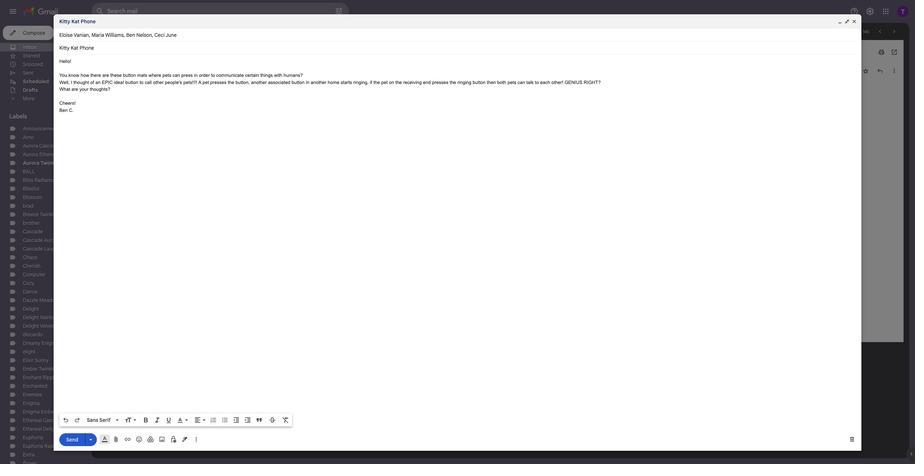 Task type: describe. For each thing, give the bounding box(es) containing it.
drafts link
[[23, 87, 38, 93]]

compose
[[23, 30, 45, 36]]

aurora twinkle link
[[23, 160, 59, 166]]

williams
[[105, 32, 124, 38]]

0 vertical spatial twinkle
[[40, 160, 59, 166]]

cascade aurora link
[[23, 237, 59, 244]]

starred link
[[23, 53, 40, 59]]

1 vertical spatial can
[[518, 80, 526, 85]]

breeze
[[23, 211, 39, 218]]

more button
[[0, 94, 86, 103]]

sent
[[23, 70, 33, 76]]

remove formatting ‪(⌘\)‬ image
[[282, 417, 289, 424]]

laughter
[[44, 246, 65, 252]]

genius
[[565, 80, 583, 85]]

aurora up laughter
[[44, 237, 59, 244]]

enchanted link
[[23, 383, 47, 390]]

inbox button
[[151, 49, 164, 55]]

insert emoji ‪(⌘⇧2)‬ image
[[136, 436, 143, 443]]

0 vertical spatial of
[[859, 29, 863, 34]]

you know how there are these button mats where pets can press in order to communicate certain things with humans? well, i thought of an epic idea! button to call other people's pets!!!! a pet presses the button, another associated button in another home starts ringing, if the pet on the receiving end presses the ringing button then both pets can talk to each other! genius right? what are your thoughts?
[[59, 73, 601, 92]]

bliss
[[23, 177, 33, 184]]

attach files image
[[113, 436, 120, 443]]

0 vertical spatial enigma
[[42, 340, 58, 347]]

0 vertical spatial in
[[194, 73, 198, 78]]

undo ‪(⌘z)‬ image
[[62, 417, 69, 424]]

sunny
[[35, 357, 49, 364]]

ceci
[[155, 32, 165, 38]]

bold ‪(⌘b)‬ image
[[142, 417, 150, 424]]

numbered list ‪(⌘⇧7)‬ image
[[210, 417, 217, 424]]

to right order
[[211, 73, 215, 78]]

enchant ripple link
[[23, 375, 57, 381]]

me
[[143, 75, 149, 81]]

Message Body text field
[[59, 58, 857, 412]]

important according to google magic. switch
[[141, 49, 148, 56]]

with
[[274, 73, 283, 78]]

4 the from the left
[[450, 80, 457, 85]]

breeze twinkle link
[[23, 211, 56, 218]]

pop out image
[[845, 19, 851, 24]]

ball
[[23, 169, 35, 175]]

discardo link
[[23, 332, 43, 338]]

2 euphoria from the top
[[23, 443, 43, 450]]

elixir
[[23, 357, 34, 364]]

dance
[[23, 289, 38, 295]]

1 vertical spatial radiance
[[44, 443, 65, 450]]

what
[[59, 87, 70, 92]]

to left call
[[140, 80, 144, 85]]

underline ‪(⌘u)‬ image
[[165, 417, 172, 424]]

1 the from the left
[[228, 80, 234, 85]]

then
[[487, 80, 496, 85]]

cascade up the aurora ethereal 'link'
[[39, 143, 59, 149]]

delight rainbow link
[[23, 315, 60, 321]]

each
[[541, 80, 551, 85]]

3 the from the left
[[396, 80, 402, 85]]

2 vertical spatial enigma
[[23, 409, 40, 415]]

ethereal cascade link
[[23, 418, 63, 424]]

aurora down arno link
[[23, 143, 38, 149]]

drafts
[[23, 87, 38, 93]]

rainbow
[[40, 315, 60, 321]]

announcement link
[[23, 126, 57, 132]]

, left ceci
[[152, 32, 153, 38]]

advanced search options image
[[332, 4, 346, 18]]

mats
[[137, 73, 147, 78]]

end
[[423, 80, 431, 85]]

other
[[153, 80, 164, 85]]

cozy link
[[23, 280, 34, 287]]

1 horizontal spatial ben
[[126, 32, 135, 38]]

aurora up the aurora twinkle link
[[23, 151, 38, 158]]

cascade up chaos
[[23, 246, 43, 252]]

announcement
[[23, 126, 57, 132]]

2 presses from the left
[[433, 80, 449, 85]]

insert link ‪(⌘k)‬ image
[[124, 436, 131, 443]]

discard draft ‪(⌘⇧d)‬ image
[[849, 436, 857, 443]]

close image
[[852, 19, 858, 24]]

ball link
[[23, 169, 35, 175]]

people's
[[165, 80, 182, 85]]

more send options image
[[87, 436, 94, 443]]

0 vertical spatial ember
[[23, 366, 38, 372]]

1 vertical spatial in
[[306, 80, 310, 85]]

snoozed
[[23, 61, 43, 68]]

0 vertical spatial ethereal
[[39, 151, 58, 158]]

labels
[[9, 113, 27, 120]]

other!
[[552, 80, 564, 85]]

Not starred checkbox
[[863, 67, 870, 74]]

euphoria radiance link
[[23, 443, 65, 450]]

70
[[78, 44, 83, 50]]

blissful link
[[23, 186, 39, 192]]

idea!
[[114, 80, 124, 85]]

right?
[[584, 80, 601, 85]]

announcement arno aurora cascade aurora ethereal aurora twinkle ball bliss radiance blissful blossom brad breeze twinkle brother cascade cascade aurora cascade laughter chaos cherish computer cozy dance dazzle meadow delight delight rainbow delight velvet discardo dreamy enigma elight elixir sunny ember twinkle enchant ripple enchanted enemies enigma enigma ember ethereal cascade ethereal delight euphoria euphoria radiance extra
[[23, 126, 65, 458]]

2 vertical spatial ethereal
[[23, 426, 42, 433]]

1 vertical spatial pets
[[508, 80, 517, 85]]

hello!
[[59, 59, 71, 64]]

cherish link
[[23, 263, 40, 269]]

computer link
[[23, 272, 46, 278]]

delight link
[[23, 306, 39, 312]]

elixir sunny link
[[23, 357, 49, 364]]

ringing,
[[354, 80, 369, 85]]

cascade down the brother link
[[23, 229, 43, 235]]

eloise
[[59, 32, 73, 38]]

epic
[[102, 80, 113, 85]]

thoughts?
[[90, 87, 110, 92]]

indent more ‪(⌘])‬ image
[[244, 417, 252, 424]]

blissful
[[23, 186, 39, 192]]

labels heading
[[9, 113, 76, 120]]

delight up discardo
[[23, 323, 39, 330]]

to right talk
[[535, 80, 539, 85]]

bulleted list ‪(⌘⇧8)‬ image
[[221, 417, 229, 424]]

enchant
[[23, 375, 42, 381]]

thought
[[74, 80, 89, 85]]

scary
[[117, 47, 137, 57]]

are your
[[72, 87, 89, 92]]

ember twinkle link
[[23, 366, 55, 372]]

enchanted
[[23, 383, 47, 390]]

italic ‪(⌘i)‬ image
[[154, 417, 161, 424]]

associated
[[268, 80, 291, 85]]

scheduled link
[[23, 78, 49, 85]]

enemies
[[23, 392, 42, 398]]

extra
[[23, 452, 35, 458]]

there
[[91, 73, 101, 78]]

an
[[96, 80, 101, 85]]

starred
[[23, 53, 40, 59]]

sans serif option
[[86, 417, 114, 424]]

more options image
[[194, 436, 199, 443]]

meadow
[[39, 297, 59, 304]]

receiving
[[404, 80, 422, 85]]

0 horizontal spatial can
[[173, 73, 180, 78]]



Task type: locate. For each thing, give the bounding box(es) containing it.
enigma down velvet
[[42, 340, 58, 347]]

starred snoozed sent
[[23, 53, 43, 76]]

aurora cascade link
[[23, 143, 59, 149]]

insert files using drive image
[[147, 436, 154, 443]]

ethereal down aurora cascade link
[[39, 151, 58, 158]]

in
[[194, 73, 198, 78], [306, 80, 310, 85]]

euphoria down ethereal delight link
[[23, 435, 43, 441]]

enigma ember link
[[23, 409, 56, 415]]

ben left nelson
[[126, 32, 135, 38]]

inbox inside labels navigation
[[23, 44, 36, 50]]

2 the from the left
[[374, 80, 380, 85]]

cascade up ethereal delight link
[[43, 418, 63, 424]]

0 horizontal spatial ember
[[23, 366, 38, 372]]

1 horizontal spatial can
[[518, 80, 526, 85]]

1 horizontal spatial presses
[[433, 80, 449, 85]]

pets up people's
[[163, 73, 171, 78]]

,
[[89, 32, 90, 38], [124, 32, 125, 38], [152, 32, 153, 38], [132, 75, 133, 81]]

ringing
[[458, 80, 472, 85]]

on
[[389, 80, 395, 85]]

, left maria
[[89, 32, 90, 38]]

1 vertical spatial twinkle
[[40, 211, 56, 218]]

another down certain
[[251, 80, 267, 85]]

1 vertical spatial euphoria
[[23, 443, 43, 450]]

1 horizontal spatial inbox
[[152, 49, 163, 55]]

labels navigation
[[0, 23, 92, 464]]

cascade link
[[23, 229, 43, 235]]

radiance down ethereal delight link
[[44, 443, 65, 450]]

hi jack,
[[117, 85, 134, 91]]

another
[[251, 80, 267, 85], [311, 80, 327, 85]]

1 pet from the left
[[203, 80, 209, 85]]

chaos
[[23, 254, 37, 261]]

presses right end
[[433, 80, 449, 85]]

twinkle down the aurora ethereal 'link'
[[40, 160, 59, 166]]

1 another from the left
[[251, 80, 267, 85]]

mateo
[[117, 68, 133, 74]]

compose button
[[3, 26, 54, 40]]

ripple
[[43, 375, 57, 381]]

chaos link
[[23, 254, 37, 261]]

twinkle right breeze
[[40, 211, 56, 218]]

enemies link
[[23, 392, 42, 398]]

computer
[[23, 272, 46, 278]]

cascade laughter link
[[23, 246, 65, 252]]

snoozed link
[[23, 61, 43, 68]]

insert signature image
[[181, 436, 189, 443]]

2 pet from the left
[[382, 80, 388, 85]]

you
[[59, 73, 67, 78]]

arno
[[23, 134, 34, 141]]

2 vertical spatial twinkle
[[39, 366, 55, 372]]

communicate
[[216, 73, 244, 78]]

delight
[[23, 306, 39, 312], [23, 315, 39, 321], [23, 323, 39, 330], [43, 426, 59, 433]]

a
[[199, 80, 201, 85]]

of 145
[[857, 29, 870, 34]]

ethereal down enigma ember link
[[23, 418, 42, 424]]

phone
[[81, 18, 96, 25]]

, up scary
[[124, 32, 125, 38]]

pet
[[203, 80, 209, 85], [382, 80, 388, 85]]

145
[[864, 29, 870, 34]]

0 vertical spatial euphoria
[[23, 435, 43, 441]]

search mail image
[[94, 5, 107, 18]]

sans
[[87, 417, 98, 424]]

0 horizontal spatial another
[[251, 80, 267, 85]]

of left an
[[90, 80, 94, 85]]

of inside you know how there are these button mats where pets can press in order to communicate certain things with humans? well, i thought of an epic idea! button to call other people's pets!!!! a pet presses the button, another associated button in another home starts ringing, if the pet on the receiving end presses the ringing button then both pets can talk to each other! genius right? what are your thoughts?
[[90, 80, 94, 85]]

radiance
[[35, 177, 56, 184], [44, 443, 65, 450]]

cherish
[[23, 263, 40, 269]]

ember up ethereal cascade link
[[41, 409, 56, 415]]

brad link
[[23, 203, 33, 209]]

inbox inside button
[[152, 49, 163, 55]]

delight down dazzle
[[23, 306, 39, 312]]

kitty kat phone dialog
[[54, 14, 862, 451]]

can
[[173, 73, 180, 78], [518, 80, 526, 85]]

eloise vanian , maria williams , ben nelson , ceci june
[[59, 32, 177, 38]]

velvet
[[40, 323, 54, 330]]

0 horizontal spatial presses
[[210, 80, 227, 85]]

1 vertical spatial ben
[[59, 108, 68, 113]]

2 another from the left
[[311, 80, 327, 85]]

twinkle up ripple
[[39, 366, 55, 372]]

inbox for inbox link
[[23, 44, 36, 50]]

humans?
[[284, 73, 303, 78]]

cascade
[[39, 143, 59, 149], [23, 229, 43, 235], [23, 237, 43, 244], [23, 246, 43, 252], [43, 418, 63, 424]]

0 vertical spatial pets
[[163, 73, 171, 78]]

0 horizontal spatial in
[[194, 73, 198, 78]]

inbox link
[[23, 44, 36, 50]]

can up people's
[[173, 73, 180, 78]]

twinkle
[[40, 160, 59, 166], [40, 211, 56, 218], [39, 366, 55, 372]]

ethereal up the euphoria link
[[23, 426, 42, 433]]

cascade down cascade link
[[23, 237, 43, 244]]

1 horizontal spatial pets
[[508, 80, 517, 85]]

0 horizontal spatial pet
[[203, 80, 209, 85]]

2
[[81, 79, 83, 84]]

toggle confidential mode image
[[170, 436, 177, 443]]

the right on
[[396, 80, 402, 85]]

pet left on
[[382, 80, 388, 85]]

dreamy enigma link
[[23, 340, 58, 347]]

aurora ethereal link
[[23, 151, 58, 158]]

inbox for inbox button
[[152, 49, 163, 55]]

1 vertical spatial ember
[[41, 409, 56, 415]]

formatting options toolbar
[[59, 414, 292, 427]]

blossom
[[23, 194, 42, 201]]

ember up the enchant
[[23, 366, 38, 372]]

of
[[859, 29, 863, 34], [90, 80, 94, 85]]

1 horizontal spatial in
[[306, 80, 310, 85]]

, left bcc:
[[132, 75, 133, 81]]

0 horizontal spatial of
[[90, 80, 94, 85]]

brother link
[[23, 220, 40, 226]]

scheduled
[[23, 78, 49, 85]]

1 presses from the left
[[210, 80, 227, 85]]

1 euphoria from the top
[[23, 435, 43, 441]]

inbox right important according to google magic. switch on the top left
[[152, 49, 163, 55]]

cheers!
[[59, 101, 76, 106]]

kat
[[72, 18, 79, 25]]

nelson
[[136, 32, 152, 38]]

0 vertical spatial radiance
[[35, 177, 56, 184]]

inbox up the starred link
[[23, 44, 36, 50]]

the right if
[[374, 80, 380, 85]]

1 vertical spatial enigma
[[23, 400, 40, 407]]

quote ‪(⌘⇧9)‬ image
[[256, 417, 263, 424]]

cozy
[[23, 280, 34, 287]]

hi
[[117, 85, 122, 91]]

can left talk
[[518, 80, 526, 85]]

euphoria down the euphoria link
[[23, 443, 43, 450]]

dance link
[[23, 289, 38, 295]]

1 vertical spatial of
[[90, 80, 94, 85]]

know
[[69, 73, 79, 78]]

enigma link
[[23, 400, 40, 407]]

the down communicate
[[228, 80, 234, 85]]

in left order
[[194, 73, 198, 78]]

aurora up the ball link in the top of the page
[[23, 160, 39, 166]]

another left home on the left top of the page
[[311, 80, 327, 85]]

indent less ‪(⌘[)‬ image
[[233, 417, 240, 424]]

1 horizontal spatial ember
[[41, 409, 56, 415]]

1 horizontal spatial pet
[[382, 80, 388, 85]]

ben
[[126, 32, 135, 38], [59, 108, 68, 113]]

None search field
[[92, 3, 349, 20]]

0 horizontal spatial ben
[[59, 108, 68, 113]]

ben left c.
[[59, 108, 68, 113]]

0 horizontal spatial pets
[[163, 73, 171, 78]]

elight link
[[23, 349, 36, 355]]

blossom link
[[23, 194, 42, 201]]

if
[[370, 80, 373, 85]]

0 vertical spatial can
[[173, 73, 180, 78]]

1 vertical spatial ethereal
[[23, 418, 42, 424]]

0 horizontal spatial inbox
[[23, 44, 36, 50]]

the left ringing
[[450, 80, 457, 85]]

main menu image
[[9, 7, 17, 16]]

radiance up blissful
[[35, 177, 56, 184]]

delight down delight link
[[23, 315, 39, 321]]

roberts
[[134, 68, 153, 74]]

minimize image
[[838, 19, 844, 24]]

insert photo image
[[159, 436, 166, 443]]

in left home on the left top of the page
[[306, 80, 310, 85]]

redo ‪(⌘y)‬ image
[[74, 417, 81, 424]]

strikethrough ‪(⌘⇧x)‬ image
[[269, 417, 276, 424]]

dazzle
[[23, 297, 38, 304]]

of left 145
[[859, 29, 863, 34]]

more
[[23, 96, 35, 102]]

ethereal delight link
[[23, 426, 59, 433]]

starts
[[341, 80, 352, 85]]

kitty
[[59, 18, 70, 25]]

sent link
[[23, 70, 33, 76]]

how
[[81, 73, 89, 78]]

kitty kat phone
[[59, 18, 96, 25]]

enigma
[[42, 340, 58, 347], [23, 400, 40, 407], [23, 409, 40, 415]]

delight velvet link
[[23, 323, 54, 330]]

call
[[145, 80, 152, 85]]

serif
[[99, 417, 111, 424]]

settings image
[[867, 7, 875, 16]]

enigma down enigma link
[[23, 409, 40, 415]]

1 horizontal spatial of
[[859, 29, 863, 34]]

pet right a at the left of the page
[[203, 80, 209, 85]]

1 horizontal spatial another
[[311, 80, 327, 85]]

press
[[182, 73, 193, 78]]

button
[[123, 73, 136, 78], [126, 80, 138, 85], [292, 80, 305, 85], [473, 80, 486, 85]]

pets right "both"
[[508, 80, 517, 85]]

enigma down enemies
[[23, 400, 40, 407]]

presses
[[210, 80, 227, 85], [433, 80, 449, 85]]

49
[[78, 87, 83, 93]]

Subject field
[[59, 44, 857, 52]]

0 vertical spatial ben
[[126, 32, 135, 38]]

inbox
[[23, 44, 36, 50], [152, 49, 163, 55]]

ben inside cheers! ben c.
[[59, 108, 68, 113]]

extra link
[[23, 452, 35, 458]]

discardo
[[23, 332, 43, 338]]

delight down ethereal cascade link
[[43, 426, 59, 433]]

presses down communicate
[[210, 80, 227, 85]]

sans serif
[[87, 417, 111, 424]]

to left jack
[[117, 75, 121, 81]]



Task type: vqa. For each thing, say whether or not it's contained in the screenshot.
first presses from the right
yes



